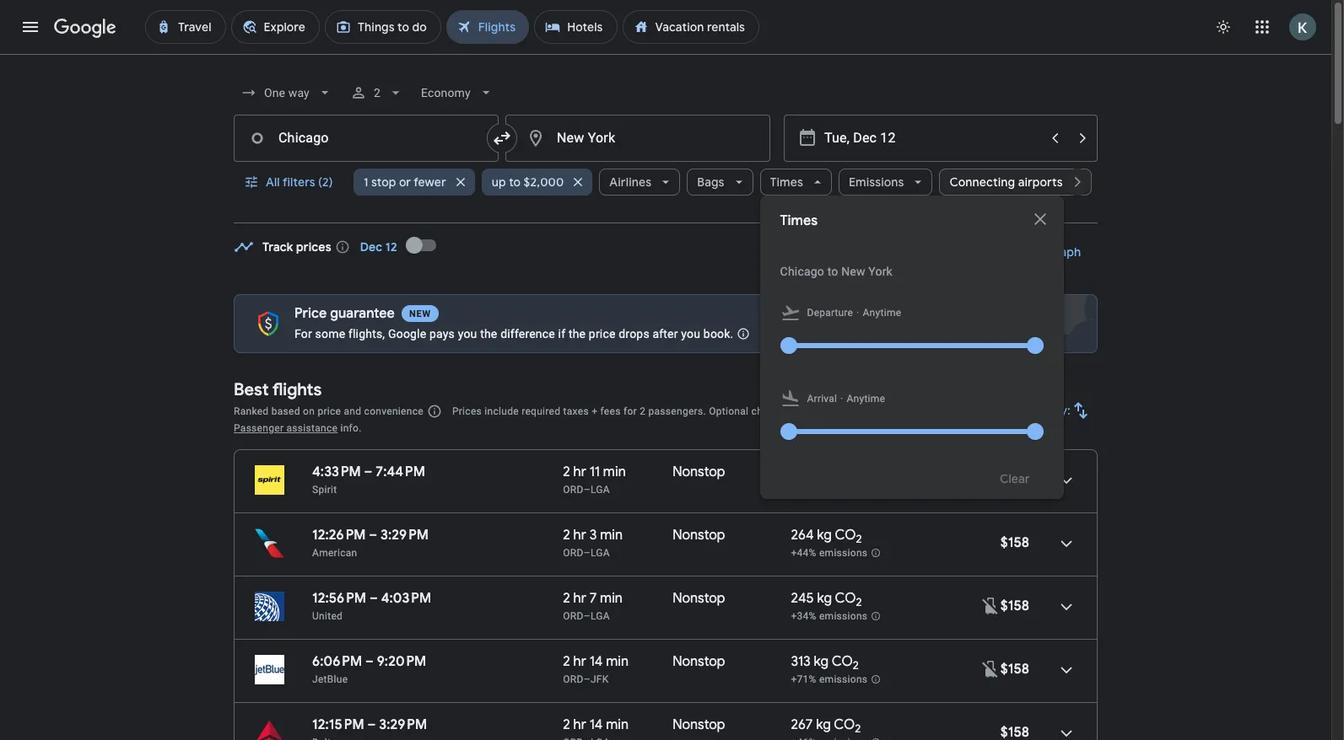 Task type: vqa. For each thing, say whether or not it's contained in the screenshot.
search field
yes



Task type: locate. For each thing, give the bounding box(es) containing it.
3 nonstop flight. element from the top
[[673, 591, 725, 610]]

emissions for 264
[[819, 548, 868, 560]]

Departure time: 6:06 PM. text field
[[312, 654, 362, 671]]

some
[[315, 327, 345, 341]]

0 vertical spatial new
[[842, 265, 866, 278]]

Departure time: 12:26 PM. text field
[[312, 527, 366, 544]]

2 inside the 2 hr 3 min ord – lga
[[563, 527, 570, 544]]

2 and from the left
[[792, 406, 810, 418]]

co for 267
[[834, 717, 855, 734]]

2 ord from the top
[[563, 548, 584, 560]]

– inside 2 hr 14 min ord – jfk
[[584, 674, 591, 686]]

1 nonstop from the top
[[673, 464, 725, 481]]

0 vertical spatial $158
[[1001, 535, 1030, 552]]

anytime for departure
[[863, 307, 902, 319]]

$158 left flight details. leaves o'hare international airport at 12:56 pm on tuesday, december 12 and arrives at laguardia airport at 4:03 pm on tuesday, december 12. icon
[[1001, 598, 1030, 615]]

3 nonstop from the top
[[673, 591, 725, 608]]

ord for 2 hr 7 min
[[563, 611, 584, 623]]

emissions button
[[839, 162, 933, 203]]

times
[[770, 175, 803, 190], [780, 213, 818, 230]]

kg inside 245 kg co 2
[[817, 591, 832, 608]]

ord inside the 2 hr 3 min ord – lga
[[563, 548, 584, 560]]

1 ord from the top
[[563, 484, 584, 496]]

this price for this flight doesn't include overhead bin access. if you need a carry-on bag, use the bags filter to update prices. image up this price for this flight doesn't include overhead bin access. if you need a carry-on bag, use the bags filter to update prices. icon
[[980, 596, 1001, 616]]

4 nonstop from the top
[[673, 654, 725, 671]]

– right departure time: 4:33 pm. text field
[[364, 464, 373, 481]]

lga inside the 2 hr 3 min ord – lga
[[591, 548, 610, 560]]

1 vertical spatial total duration 2 hr 14 min. element
[[563, 717, 673, 737]]

1 horizontal spatial new
[[842, 265, 866, 278]]

88 US dollars text field
[[1006, 472, 1030, 489]]

– inside 12:56 pm – 4:03 pm united
[[370, 591, 378, 608]]

ord down total duration 2 hr 7 min. element
[[563, 611, 584, 623]]

0 vertical spatial total duration 2 hr 14 min. element
[[563, 654, 673, 673]]

times down "times" "popup button"
[[780, 213, 818, 230]]

1 horizontal spatial and
[[792, 406, 810, 418]]

1 total duration 2 hr 14 min. element from the top
[[563, 654, 673, 673]]

filters
[[283, 175, 315, 190]]

1 vertical spatial emissions
[[819, 611, 868, 623]]

Arrival time: 3:29 PM. text field
[[379, 717, 427, 734]]

14 down jfk
[[590, 717, 603, 734]]

the left difference
[[480, 327, 497, 341]]

$158
[[1001, 535, 1030, 552], [1001, 598, 1030, 615], [1001, 662, 1030, 679]]

kg up +44% emissions
[[817, 527, 832, 544]]

price up for on the left top of the page
[[295, 306, 327, 322]]

min
[[603, 464, 626, 481], [600, 527, 623, 544], [600, 591, 623, 608], [606, 654, 629, 671], [606, 717, 629, 734]]

fewer
[[414, 175, 446, 190]]

all
[[266, 175, 280, 190]]

3 ord from the top
[[563, 611, 584, 623]]

1 horizontal spatial fees
[[833, 406, 853, 418]]

None field
[[234, 78, 340, 108], [414, 78, 501, 108], [234, 78, 340, 108], [414, 78, 501, 108]]

1 hr from the top
[[574, 464, 586, 481]]

2 vertical spatial $158
[[1001, 662, 1030, 679]]

min inside the 2 hr 3 min ord – lga
[[600, 527, 623, 544]]

2 inside popup button
[[374, 86, 381, 100]]

up
[[492, 175, 506, 190]]

flight details. leaves o'hare international airport at 12:26 pm on tuesday, december 12 and arrives at laguardia airport at 3:29 pm on tuesday, december 12. image
[[1046, 524, 1087, 565]]

min inside 2 hr 14 min ord – jfk
[[606, 654, 629, 671]]

lga inside 2 hr 11 min ord – lga
[[591, 484, 610, 496]]

price left "drops"
[[589, 327, 616, 341]]

158 US dollars text field
[[1001, 725, 1030, 741]]

this price for this flight doesn't include overhead bin access. if you need a carry-on bag, use the bags filter to update prices. image left flight details. leaves o'hare international airport at 4:33 pm on tuesday, december 12 and arrives at laguardia airport at 7:44 pm on tuesday, december 12. icon
[[986, 470, 1006, 490]]

hr for 2 hr 11 min
[[574, 464, 586, 481]]

fees
[[600, 406, 621, 418], [833, 406, 853, 418]]

dec
[[360, 240, 383, 255]]

2 emissions from the top
[[819, 611, 868, 623]]

2 total duration 2 hr 14 min. element from the top
[[563, 717, 673, 737]]

hr
[[574, 464, 586, 481], [574, 527, 586, 544], [574, 591, 586, 608], [574, 654, 586, 671], [574, 717, 586, 734]]

None search field
[[234, 73, 1098, 500]]

co for 245
[[835, 591, 856, 608]]

min inside 2 hr 11 min ord – lga
[[603, 464, 626, 481]]

5 hr from the top
[[574, 717, 586, 734]]

new
[[842, 265, 866, 278], [409, 309, 431, 320]]

0 horizontal spatial to
[[509, 175, 521, 190]]

none search field containing times
[[234, 73, 1098, 500]]

nonstop flight. element
[[673, 464, 725, 484], [673, 527, 725, 547], [673, 591, 725, 610], [673, 654, 725, 673], [673, 717, 725, 737]]

emissions for 245
[[819, 611, 868, 623]]

1 the from the left
[[480, 327, 497, 341]]

0 vertical spatial price
[[1017, 245, 1045, 260]]

ord inside 2 hr 14 min ord – jfk
[[563, 674, 584, 686]]

you right after
[[681, 327, 701, 341]]

dec 12
[[360, 240, 397, 255]]

4 nonstop flight. element from the top
[[673, 654, 725, 673]]

9:20 pm
[[377, 654, 426, 671]]

3:29 pm
[[381, 527, 429, 544], [379, 717, 427, 734]]

– left arrival time: 3:29 pm. text box
[[369, 527, 377, 544]]

loading results progress bar
[[0, 54, 1332, 57]]

price inside "button"
[[1017, 245, 1045, 260]]

times right bags popup button
[[770, 175, 803, 190]]

min for 2 hr 3 min
[[600, 527, 623, 544]]

flight details. leaves o'hare international airport at 6:06 pm on tuesday, december 12 and arrives at john f. kennedy international airport at 9:20 pm on tuesday, december 12. image
[[1046, 651, 1087, 691]]

and left bag
[[792, 406, 810, 418]]

anytime for arrival
[[847, 393, 886, 405]]

0 horizontal spatial the
[[480, 327, 497, 341]]

– inside '2 hr 7 min ord – lga'
[[584, 611, 591, 623]]

to inside popup button
[[509, 175, 521, 190]]

times button
[[760, 162, 832, 203]]

14
[[590, 654, 603, 671], [590, 717, 603, 734]]

hr for 2 hr 7 min
[[574, 591, 586, 608]]

0 vertical spatial emissions
[[819, 548, 868, 560]]

new up google
[[409, 309, 431, 320]]

2 hr from the top
[[574, 527, 586, 544]]

– down 3
[[584, 548, 591, 560]]

chicago to new york
[[780, 265, 893, 278]]

track
[[262, 240, 293, 255]]

$158 for 245
[[1001, 598, 1030, 615]]

3 lga from the top
[[591, 611, 610, 623]]

difference
[[501, 327, 555, 341]]

and left convenience
[[344, 406, 361, 418]]

hr down '2 hr 7 min ord – lga'
[[574, 654, 586, 671]]

hr down 2 hr 14 min ord – jfk
[[574, 717, 586, 734]]

0 vertical spatial lga
[[591, 484, 610, 496]]

lga down 3
[[591, 548, 610, 560]]

to right chicago
[[828, 265, 838, 278]]

passenger assistance button
[[234, 423, 338, 435]]

hr left 3
[[574, 527, 586, 544]]

3 158 us dollars text field from the top
[[1001, 662, 1030, 679]]

prices
[[452, 406, 482, 418]]

1 horizontal spatial the
[[569, 327, 586, 341]]

2 vertical spatial emissions
[[819, 674, 868, 686]]

book.
[[704, 327, 734, 341]]

14 up jfk
[[590, 654, 603, 671]]

267
[[791, 717, 813, 734]]

apply.
[[879, 406, 906, 418]]

ord left jfk
[[563, 674, 584, 686]]

min right the 11
[[603, 464, 626, 481]]

fees right bag
[[833, 406, 853, 418]]

2
[[374, 86, 381, 100], [640, 406, 646, 418], [563, 464, 570, 481], [563, 527, 570, 544], [856, 533, 862, 547], [563, 591, 570, 608], [856, 596, 862, 610], [563, 654, 570, 671], [853, 659, 859, 674], [563, 717, 570, 734], [855, 723, 861, 737]]

1 vertical spatial this price for this flight doesn't include overhead bin access. if you need a carry-on bag, use the bags filter to update prices. image
[[980, 596, 1001, 616]]

learn more about ranking image
[[427, 404, 442, 419]]

1 vertical spatial to
[[828, 265, 838, 278]]

–
[[364, 464, 373, 481], [584, 484, 591, 496], [369, 527, 377, 544], [584, 548, 591, 560], [370, 591, 378, 608], [584, 611, 591, 623], [365, 654, 374, 671], [584, 674, 591, 686], [368, 717, 376, 734]]

None text field
[[234, 115, 499, 162]]

and
[[344, 406, 361, 418], [792, 406, 810, 418]]

total duration 2 hr 14 min. element for 267
[[563, 717, 673, 737]]

Departure time: 12:15 PM. text field
[[312, 717, 364, 734]]

0 vertical spatial 14
[[590, 654, 603, 671]]

sort
[[1027, 403, 1051, 419]]

3 $158 from the top
[[1001, 662, 1030, 679]]

hr left 7
[[574, 591, 586, 608]]

2 vertical spatial lga
[[591, 611, 610, 623]]

you right pays
[[458, 327, 477, 341]]

min for 2 hr 14 min
[[606, 654, 629, 671]]

1
[[363, 175, 368, 190]]

lga
[[591, 484, 610, 496], [591, 548, 610, 560], [591, 611, 610, 623]]

ord for 2 hr 3 min
[[563, 548, 584, 560]]

0 vertical spatial 158 us dollars text field
[[1001, 535, 1030, 552]]

kg inside 313 kg co 2
[[814, 654, 829, 671]]

lga down the 11
[[591, 484, 610, 496]]

after
[[653, 327, 678, 341]]

0 horizontal spatial you
[[458, 327, 477, 341]]

co right 267
[[834, 717, 855, 734]]

co inside 264 kg co 2
[[835, 527, 856, 544]]

change appearance image
[[1203, 7, 1244, 47]]

Arrival time: 7:44 PM. text field
[[376, 464, 425, 481]]

flights
[[272, 380, 322, 401]]

hr inside the 2 hr 3 min ord – lga
[[574, 527, 586, 544]]

emissions down 264 kg co 2
[[819, 548, 868, 560]]

include
[[485, 406, 519, 418]]

ord for 2 hr 14 min
[[563, 674, 584, 686]]

total duration 2 hr 14 min. element up jfk
[[563, 654, 673, 673]]

12:56 pm
[[312, 591, 366, 608]]

co inside 313 kg co 2
[[832, 654, 853, 671]]

2 hr 14 min
[[563, 717, 629, 734]]

158 us dollars text field left flight details. leaves o'hare international airport at 12:26 pm on tuesday, december 12 and arrives at laguardia airport at 3:29 pm on tuesday, december 12. image
[[1001, 535, 1030, 552]]

co
[[835, 527, 856, 544], [835, 591, 856, 608], [832, 654, 853, 671], [834, 717, 855, 734]]

hr inside 2 hr 14 min ord – jfk
[[574, 654, 586, 671]]

emissions down 313 kg co 2 at the right
[[819, 674, 868, 686]]

min right 3
[[600, 527, 623, 544]]

2 inside 245 kg co 2
[[856, 596, 862, 610]]

3 emissions from the top
[[819, 674, 868, 686]]

arrival
[[807, 393, 837, 405]]

1 vertical spatial price
[[295, 306, 327, 322]]

min right 7
[[600, 591, 623, 608]]

the right if
[[569, 327, 586, 341]]

0 vertical spatial times
[[770, 175, 803, 190]]

$158 left flight details. leaves o'hare international airport at 12:26 pm on tuesday, december 12 and arrives at laguardia airport at 3:29 pm on tuesday, december 12. image
[[1001, 535, 1030, 552]]

price for price guarantee
[[295, 306, 327, 322]]

$158 left the flight details. leaves o'hare international airport at 6:06 pm on tuesday, december 12 and arrives at john f. kennedy international airport at 9:20 pm on tuesday, december 12. image
[[1001, 662, 1030, 679]]

spirit
[[312, 484, 337, 496]]

hr inside 2 hr 11 min ord – lga
[[574, 464, 586, 481]]

anytime down york
[[863, 307, 902, 319]]

None text field
[[506, 115, 771, 162]]

min inside '2 hr 7 min ord – lga'
[[600, 591, 623, 608]]

kg up +34% emissions
[[817, 591, 832, 608]]

best flights main content
[[234, 225, 1098, 741]]

this price for this flight doesn't include overhead bin access. if you need a carry-on bag, use the bags filter to update prices. image
[[986, 470, 1006, 490], [980, 596, 1001, 616]]

lga for 11
[[591, 484, 610, 496]]

total duration 2 hr 14 min. element
[[563, 654, 673, 673], [563, 717, 673, 737]]

1 vertical spatial new
[[409, 309, 431, 320]]

price for price graph
[[1017, 245, 1045, 260]]

kg inside 267 kg co 2
[[816, 717, 831, 734]]

hr inside '2 hr 7 min ord – lga'
[[574, 591, 586, 608]]

best flights
[[234, 380, 322, 401]]

leaves o'hare international airport at 12:15 pm on tuesday, december 12 and arrives at laguardia airport at 3:29 pm on tuesday, december 12. element
[[312, 717, 427, 734]]

new left york
[[842, 265, 866, 278]]

– down 7
[[584, 611, 591, 623]]

4:03 pm
[[381, 591, 431, 608]]

1 lga from the top
[[591, 484, 610, 496]]

co up +34% emissions
[[835, 591, 856, 608]]

1 vertical spatial anytime
[[847, 393, 886, 405]]

1 emissions from the top
[[819, 548, 868, 560]]

1 vertical spatial 158 us dollars text field
[[1001, 598, 1030, 615]]

ord down total duration 2 hr 11 min. element
[[563, 484, 584, 496]]

1 horizontal spatial price
[[589, 327, 616, 341]]

co up +71% emissions
[[832, 654, 853, 671]]

3:29 pm down the 9:20 pm text box
[[379, 717, 427, 734]]

14 inside 2 hr 14 min ord – jfk
[[590, 654, 603, 671]]

price left "graph"
[[1017, 245, 1045, 260]]

– left 3:29 pm text field
[[368, 717, 376, 734]]

1 vertical spatial $158
[[1001, 598, 1030, 615]]

– left the 9:20 pm text box
[[365, 654, 374, 671]]

0 vertical spatial 3:29 pm
[[381, 527, 429, 544]]

0 vertical spatial to
[[509, 175, 521, 190]]

min up jfk
[[606, 654, 629, 671]]

nonstop flight. element for 7
[[673, 591, 725, 610]]

lga down 7
[[591, 611, 610, 623]]

– inside 12:26 pm – 3:29 pm american
[[369, 527, 377, 544]]

find the best price region
[[234, 225, 1098, 281]]

2 $158 from the top
[[1001, 598, 1030, 615]]

158 us dollars text field left flight details. leaves o'hare international airport at 12:56 pm on tuesday, december 12 and arrives at laguardia airport at 4:03 pm on tuesday, december 12. icon
[[1001, 598, 1030, 615]]

for
[[295, 327, 312, 341]]

ord inside 2 hr 11 min ord – lga
[[563, 484, 584, 496]]

kg for 264
[[817, 527, 832, 544]]

co inside 245 kg co 2
[[835, 591, 856, 608]]

to for up
[[509, 175, 521, 190]]

times inside "popup button"
[[770, 175, 803, 190]]

convenience
[[364, 406, 424, 418]]

1 horizontal spatial price
[[1017, 245, 1045, 260]]

– down the 11
[[584, 484, 591, 496]]

– left 4:03 pm
[[370, 591, 378, 608]]

0 horizontal spatial price
[[318, 406, 341, 418]]

158 us dollars text field left the flight details. leaves o'hare international airport at 6:06 pm on tuesday, december 12 and arrives at john f. kennedy international airport at 9:20 pm on tuesday, december 12. image
[[1001, 662, 1030, 679]]

1 vertical spatial 3:29 pm
[[379, 717, 427, 734]]

american
[[312, 548, 357, 560]]

kg up +71% emissions
[[814, 654, 829, 671]]

hr left the 11
[[574, 464, 586, 481]]

ord down total duration 2 hr 3 min. element
[[563, 548, 584, 560]]

– up 2 hr 14 min
[[584, 674, 591, 686]]

– inside 6:06 pm – 9:20 pm jetblue
[[365, 654, 374, 671]]

emissions
[[849, 175, 904, 190]]

3 hr from the top
[[574, 591, 586, 608]]

4:33 pm
[[312, 464, 361, 481]]

york
[[869, 265, 893, 278]]

nonstop for 14
[[673, 654, 725, 671]]

2 158 us dollars text field from the top
[[1001, 598, 1030, 615]]

nonstop
[[673, 464, 725, 481], [673, 527, 725, 544], [673, 591, 725, 608], [673, 654, 725, 671], [673, 717, 725, 734]]

3:29 pm up 4:03 pm
[[381, 527, 429, 544]]

2 button
[[343, 73, 411, 113]]

fees right the +
[[600, 406, 621, 418]]

airlines
[[610, 175, 652, 190]]

1 14 from the top
[[590, 654, 603, 671]]

2 nonstop flight. element from the top
[[673, 527, 725, 547]]

2 nonstop from the top
[[673, 527, 725, 544]]

2 hr 7 min ord – lga
[[563, 591, 623, 623]]

bag
[[812, 406, 830, 418]]

0 vertical spatial anytime
[[863, 307, 902, 319]]

taxes
[[563, 406, 589, 418]]

total duration 2 hr 14 min. element down jfk
[[563, 717, 673, 737]]

2 lga from the top
[[591, 548, 610, 560]]

bags button
[[687, 162, 753, 203]]

swap origin and destination. image
[[492, 128, 512, 149]]

Arrival time: 3:29 PM. text field
[[381, 527, 429, 544]]

1 horizontal spatial to
[[828, 265, 838, 278]]

4:33 pm – 7:44 pm spirit
[[312, 464, 425, 496]]

co for 313
[[832, 654, 853, 671]]

anytime up may
[[847, 393, 886, 405]]

leaves o'hare international airport at 4:33 pm on tuesday, december 12 and arrives at laguardia airport at 7:44 pm on tuesday, december 12. element
[[312, 464, 425, 481]]

jfk
[[591, 674, 609, 686]]

nonstop for 7
[[673, 591, 725, 608]]

0 vertical spatial price
[[589, 327, 616, 341]]

0 horizontal spatial and
[[344, 406, 361, 418]]

4 hr from the top
[[574, 654, 586, 671]]

ord inside '2 hr 7 min ord – lga'
[[563, 611, 584, 623]]

emissions down 245 kg co 2
[[819, 611, 868, 623]]

0 vertical spatial this price for this flight doesn't include overhead bin access. if you need a carry-on bag, use the bags filter to update prices. image
[[986, 470, 1006, 490]]

14 for 2 hr 14 min ord – jfk
[[590, 654, 603, 671]]

0 horizontal spatial new
[[409, 309, 431, 320]]

158 US dollars text field
[[1001, 535, 1030, 552], [1001, 598, 1030, 615], [1001, 662, 1030, 679]]

1 you from the left
[[458, 327, 477, 341]]

12:15 pm
[[312, 717, 364, 734]]

1 vertical spatial 14
[[590, 717, 603, 734]]

co inside 267 kg co 2
[[834, 717, 855, 734]]

0 horizontal spatial fees
[[600, 406, 621, 418]]

to right up
[[509, 175, 521, 190]]

2 14 from the top
[[590, 717, 603, 734]]

lga inside '2 hr 7 min ord – lga'
[[591, 611, 610, 623]]

close dialog image
[[1030, 209, 1050, 230]]

kg right 267
[[816, 717, 831, 734]]

1 fees from the left
[[600, 406, 621, 418]]

2 vertical spatial 158 us dollars text field
[[1001, 662, 1030, 679]]

charges
[[752, 406, 789, 418]]

7
[[590, 591, 597, 608]]

1 vertical spatial price
[[318, 406, 341, 418]]

1 horizontal spatial you
[[681, 327, 701, 341]]

4 ord from the top
[[563, 674, 584, 686]]

price
[[1017, 245, 1045, 260], [295, 306, 327, 322]]

5 nonstop flight. element from the top
[[673, 717, 725, 737]]

kg inside 264 kg co 2
[[817, 527, 832, 544]]

lga for 3
[[591, 548, 610, 560]]

airports
[[1018, 175, 1063, 190]]

price right 'on'
[[318, 406, 341, 418]]

1 vertical spatial lga
[[591, 548, 610, 560]]

0 horizontal spatial price
[[295, 306, 327, 322]]

+44%
[[791, 548, 817, 560]]

3:29 pm inside 12:26 pm – 3:29 pm american
[[381, 527, 429, 544]]

2 inside 2 hr 14 min ord – jfk
[[563, 654, 570, 671]]

1 nonstop flight. element from the top
[[673, 464, 725, 484]]

nonstop flight. element for 11
[[673, 464, 725, 484]]

co up +44% emissions
[[835, 527, 856, 544]]

assistance
[[287, 423, 338, 435]]



Task type: describe. For each thing, give the bounding box(es) containing it.
– inside 2 hr 11 min ord – lga
[[584, 484, 591, 496]]

this price for this flight doesn't include overhead bin access. if you need a carry-on bag, use the bags filter to update prices. image for $88
[[986, 470, 1006, 490]]

emissions for 313
[[819, 674, 868, 686]]

$2,000
[[524, 175, 564, 190]]

2 the from the left
[[569, 327, 586, 341]]

11
[[590, 464, 600, 481]]

2 fees from the left
[[833, 406, 853, 418]]

hr for 2 hr 14 min
[[574, 654, 586, 671]]

connecting airports button
[[940, 162, 1092, 203]]

min for 2 hr 11 min
[[603, 464, 626, 481]]

total duration 2 hr 7 min. element
[[563, 591, 673, 610]]

Arrival time: 9:20 PM. text field
[[377, 654, 426, 671]]

min down jfk
[[606, 717, 629, 734]]

next image
[[1057, 162, 1098, 203]]

flights,
[[348, 327, 385, 341]]

7:44 pm
[[376, 464, 425, 481]]

3:29 pm for 12:26 pm – 3:29 pm american
[[381, 527, 429, 544]]

passenger
[[234, 423, 284, 435]]

New feature text field
[[402, 306, 439, 322]]

total duration 2 hr 11 min. element
[[563, 464, 673, 484]]

hr for 2 hr 3 min
[[574, 527, 586, 544]]

prices include required taxes + fees for 2 passengers. optional charges and bag fees may apply. passenger assistance
[[234, 406, 906, 435]]

flight details. leaves o'hare international airport at 4:33 pm on tuesday, december 12 and arrives at laguardia airport at 7:44 pm on tuesday, december 12. image
[[1046, 461, 1087, 501]]

Departure text field
[[825, 116, 1041, 161]]

total duration 2 hr 3 min. element
[[563, 527, 673, 547]]

2 inside 267 kg co 2
[[855, 723, 861, 737]]

2 inside prices include required taxes + fees for 2 passengers. optional charges and bag fees may apply. passenger assistance
[[640, 406, 646, 418]]

2 inside 313 kg co 2
[[853, 659, 859, 674]]

6:06 pm
[[312, 654, 362, 671]]

12:56 pm – 4:03 pm united
[[312, 591, 431, 623]]

flight details. leaves o'hare international airport at 12:15 pm on tuesday, december 12 and arrives at laguardia airport at 3:29 pm on tuesday, december 12. image
[[1046, 714, 1087, 741]]

lga for 7
[[591, 611, 610, 623]]

245
[[791, 591, 814, 608]]

drops
[[619, 327, 650, 341]]

+34% emissions
[[791, 611, 868, 623]]

learn more about tracked prices image
[[335, 240, 350, 255]]

3:29 pm for 12:15 pm – 3:29 pm
[[379, 717, 427, 734]]

$158 for 313
[[1001, 662, 1030, 679]]

3
[[590, 527, 597, 544]]

ranked based on price and convenience
[[234, 406, 424, 418]]

united
[[312, 611, 343, 623]]

google
[[388, 327, 426, 341]]

2 inside 264 kg co 2
[[856, 533, 862, 547]]

co for 264
[[835, 527, 856, 544]]

158 us dollars text field for 245
[[1001, 598, 1030, 615]]

+71% emissions
[[791, 674, 868, 686]]

ranked
[[234, 406, 269, 418]]

ord for 2 hr 11 min
[[563, 484, 584, 496]]

Arrival time: 4:03 PM. text field
[[381, 591, 431, 608]]

1 $158 from the top
[[1001, 535, 1030, 552]]

2 you from the left
[[681, 327, 701, 341]]

all filters (2)
[[266, 175, 333, 190]]

based
[[271, 406, 300, 418]]

313 kg co 2
[[791, 654, 859, 674]]

airlines button
[[599, 162, 680, 203]]

optional
[[709, 406, 749, 418]]

graph
[[1048, 245, 1081, 260]]

+44% emissions
[[791, 548, 868, 560]]

learn more about price guarantee image
[[723, 314, 764, 355]]

2 hr 3 min ord – lga
[[563, 527, 623, 560]]

passengers.
[[649, 406, 706, 418]]

for some flights, google pays you the difference if the price drops after you book.
[[295, 327, 734, 341]]

2 inside '2 hr 7 min ord – lga'
[[563, 591, 570, 608]]

2 hr 11 min ord – lga
[[563, 464, 626, 496]]

pays
[[430, 327, 455, 341]]

– inside the 2 hr 3 min ord – lga
[[584, 548, 591, 560]]

connecting
[[950, 175, 1015, 190]]

1 stop or fewer
[[363, 175, 446, 190]]

required
[[522, 406, 561, 418]]

total duration 2 hr 14 min. element for 313
[[563, 654, 673, 673]]

prices
[[296, 240, 331, 255]]

sort by: button
[[1021, 391, 1098, 431]]

$88
[[1006, 472, 1030, 489]]

if
[[558, 327, 566, 341]]

1 vertical spatial times
[[780, 213, 818, 230]]

up to $2,000
[[492, 175, 564, 190]]

6:06 pm – 9:20 pm jetblue
[[312, 654, 426, 686]]

12
[[386, 240, 397, 255]]

nonstop for 3
[[673, 527, 725, 544]]

track prices
[[262, 240, 331, 255]]

264
[[791, 527, 814, 544]]

12:26 pm – 3:29 pm american
[[312, 527, 429, 560]]

1 158 us dollars text field from the top
[[1001, 535, 1030, 552]]

kg for 267
[[816, 717, 831, 734]]

14 for 2 hr 14 min
[[590, 717, 603, 734]]

+71%
[[791, 674, 817, 686]]

on
[[303, 406, 315, 418]]

leaves o'hare international airport at 6:06 pm on tuesday, december 12 and arrives at john f. kennedy international airport at 9:20 pm on tuesday, december 12. element
[[312, 654, 426, 671]]

guarantee
[[330, 306, 395, 322]]

this price for this flight doesn't include overhead bin access. if you need a carry-on bag, use the bags filter to update prices. image for $158
[[980, 596, 1001, 616]]

connecting airports
[[950, 175, 1063, 190]]

12:15 pm – 3:29 pm
[[312, 717, 427, 734]]

or
[[399, 175, 411, 190]]

kg for 313
[[814, 654, 829, 671]]

best
[[234, 380, 269, 401]]

up to $2,000 button
[[482, 162, 593, 203]]

to for chicago
[[828, 265, 838, 278]]

leaves o'hare international airport at 12:56 pm on tuesday, december 12 and arrives at laguardia airport at 4:03 pm on tuesday, december 12. element
[[312, 591, 431, 608]]

kg for 245
[[817, 591, 832, 608]]

leaves o'hare international airport at 12:26 pm on tuesday, december 12 and arrives at laguardia airport at 3:29 pm on tuesday, december 12. element
[[312, 527, 429, 544]]

new inside text box
[[409, 309, 431, 320]]

and inside prices include required taxes + fees for 2 passengers. optional charges and bag fees may apply. passenger assistance
[[792, 406, 810, 418]]

for
[[624, 406, 637, 418]]

12:26 pm
[[312, 527, 366, 544]]

1 stop or fewer button
[[353, 162, 475, 203]]

departure
[[807, 307, 853, 319]]

price graph
[[1017, 245, 1081, 260]]

267 kg co 2
[[791, 717, 861, 737]]

by:
[[1054, 403, 1071, 419]]

158 us dollars text field for 313
[[1001, 662, 1030, 679]]

flight details. leaves o'hare international airport at 12:56 pm on tuesday, december 12 and arrives at laguardia airport at 4:03 pm on tuesday, december 12. image
[[1046, 587, 1087, 628]]

jetblue
[[312, 674, 348, 686]]

price graph button
[[973, 237, 1095, 268]]

245 kg co 2
[[791, 591, 862, 610]]

5 nonstop from the top
[[673, 717, 725, 734]]

2 inside 2 hr 11 min ord – lga
[[563, 464, 570, 481]]

Departure time: 12:56 PM. text field
[[312, 591, 366, 608]]

313
[[791, 654, 811, 671]]

nonstop flight. element for 14
[[673, 654, 725, 673]]

this price for this flight doesn't include overhead bin access. if you need a carry-on bag, use the bags filter to update prices. image
[[980, 660, 1001, 680]]

Departure time: 4:33 PM. text field
[[312, 464, 361, 481]]

– inside 4:33 pm – 7:44 pm spirit
[[364, 464, 373, 481]]

sort by:
[[1027, 403, 1071, 419]]

min for 2 hr 7 min
[[600, 591, 623, 608]]

1 and from the left
[[344, 406, 361, 418]]

stop
[[371, 175, 396, 190]]

nonstop flight. element for 3
[[673, 527, 725, 547]]

nonstop for 11
[[673, 464, 725, 481]]

+34%
[[791, 611, 817, 623]]

main menu image
[[20, 17, 41, 37]]

+
[[592, 406, 598, 418]]

may
[[856, 406, 876, 418]]

2 hr 14 min ord – jfk
[[563, 654, 629, 686]]

bags
[[697, 175, 725, 190]]

bag fees button
[[812, 406, 853, 418]]



